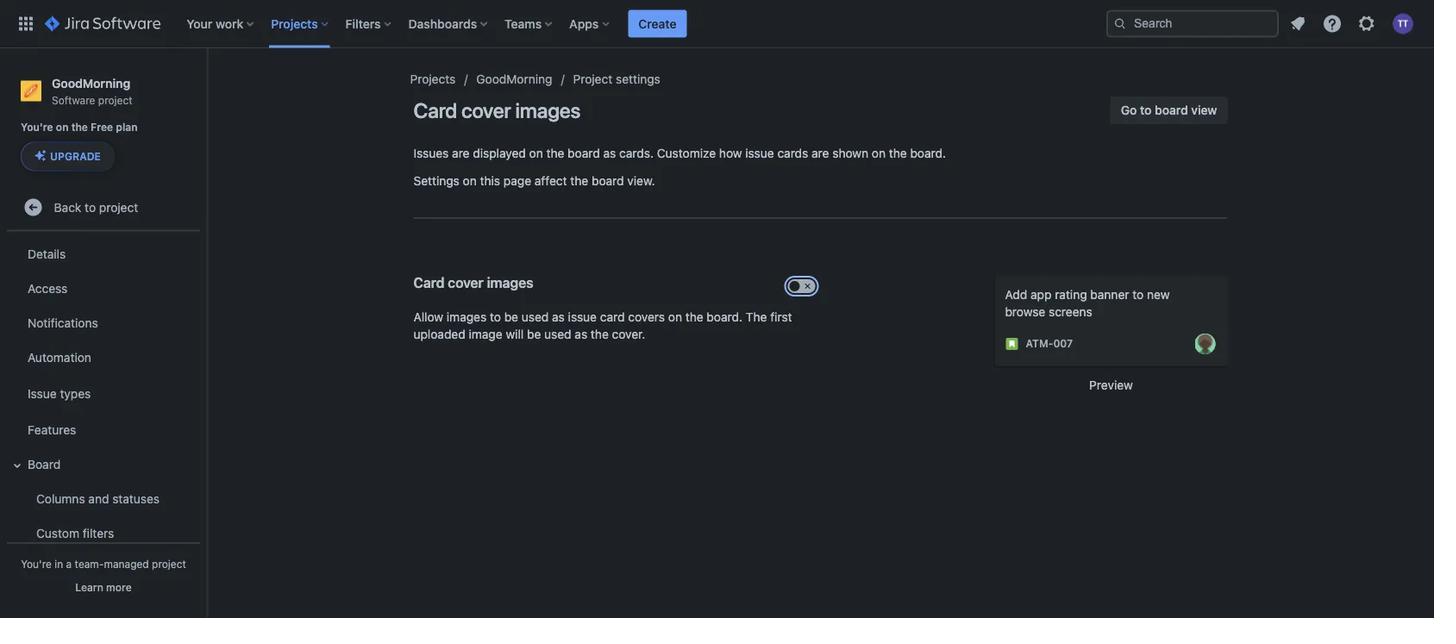 Task type: describe. For each thing, give the bounding box(es) containing it.
0 vertical spatial cover
[[462, 98, 511, 123]]

on up upgrade button
[[56, 121, 69, 133]]

board. inside allow images to be used as issue card covers on the board. the first uploaded image will be used as the cover.
[[707, 310, 743, 324]]

your work button
[[181, 10, 261, 38]]

create
[[639, 16, 677, 31]]

on right shown
[[872, 146, 886, 160]]

2 vertical spatial board
[[592, 174, 624, 188]]

007
[[1054, 338, 1074, 350]]

access link
[[7, 271, 200, 306]]

story image
[[1006, 337, 1019, 351]]

features
[[28, 423, 76, 437]]

notifications
[[28, 316, 98, 330]]

project settings link
[[573, 69, 661, 90]]

to inside add app rating banner to new browse screens
[[1133, 288, 1144, 302]]

appswitcher icon image
[[16, 13, 36, 34]]

this
[[480, 174, 501, 188]]

goodmorning software project
[[52, 76, 133, 106]]

allow images to be used as issue card covers on the board. the first uploaded image will be used as the cover.
[[414, 310, 793, 342]]

issues are displayed on the board as cards. customize how issue cards are shown on the board.
[[414, 146, 947, 160]]

go
[[1121, 103, 1138, 117]]

covers
[[628, 310, 665, 324]]

back to project
[[54, 200, 138, 214]]

settings image
[[1357, 13, 1378, 34]]

board inside button
[[1155, 103, 1189, 117]]

you're in a team-managed project
[[21, 558, 186, 570]]

1 are from the left
[[452, 146, 470, 160]]

custom filters
[[36, 526, 114, 541]]

images inside allow images to be used as issue card covers on the board. the first uploaded image will be used as the cover.
[[447, 310, 487, 324]]

custom filters link
[[17, 516, 200, 551]]

managed
[[104, 558, 149, 570]]

teams button
[[500, 10, 559, 38]]

screens
[[1049, 305, 1093, 319]]

free
[[91, 121, 113, 133]]

first
[[771, 310, 793, 324]]

your
[[187, 16, 213, 31]]

1 vertical spatial be
[[527, 327, 541, 342]]

view.
[[628, 174, 655, 188]]

filters button
[[341, 10, 398, 38]]

on left this
[[463, 174, 477, 188]]

1 card from the top
[[414, 98, 457, 123]]

settings
[[616, 72, 661, 86]]

displayed
[[473, 146, 526, 160]]

learn
[[75, 582, 103, 594]]

0 vertical spatial images
[[515, 98, 581, 123]]

1 card cover images from the top
[[414, 98, 581, 123]]

affect
[[535, 174, 567, 188]]

atm-
[[1026, 338, 1054, 350]]

the
[[746, 310, 767, 324]]

atm-007 link
[[1026, 337, 1074, 351]]

project for goodmorning software project
[[98, 94, 133, 106]]

0 vertical spatial used
[[522, 310, 549, 324]]

the right shown
[[889, 146, 907, 160]]

project
[[573, 72, 613, 86]]

back to project link
[[7, 190, 200, 225]]

notifications link
[[7, 306, 200, 340]]

columns and statuses link
[[17, 482, 200, 516]]

in
[[55, 558, 63, 570]]

filters
[[83, 526, 114, 541]]

1 vertical spatial images
[[487, 275, 534, 291]]

dashboards
[[409, 16, 477, 31]]

more
[[106, 582, 132, 594]]

to inside allow images to be used as issue card covers on the board. the first uploaded image will be used as the cover.
[[490, 310, 501, 324]]

apps button
[[564, 10, 616, 38]]

settings
[[414, 174, 460, 188]]

automation
[[28, 350, 91, 364]]

a
[[66, 558, 72, 570]]

cover.
[[612, 327, 646, 342]]

custom
[[36, 526, 79, 541]]

help image
[[1323, 13, 1343, 34]]

the right covers
[[686, 310, 704, 324]]

expand image
[[7, 455, 28, 476]]

browse
[[1006, 305, 1046, 319]]

filters
[[346, 16, 381, 31]]

page
[[504, 174, 532, 188]]

to inside back to project link
[[85, 200, 96, 214]]

access
[[28, 281, 68, 295]]

0 vertical spatial as
[[604, 146, 616, 160]]

issue types link
[[7, 375, 200, 413]]

create button
[[628, 10, 687, 38]]

group containing details
[[3, 232, 200, 619]]

board
[[28, 457, 61, 471]]

cards.
[[620, 146, 654, 160]]

card
[[600, 310, 625, 324]]

the left the 'free'
[[71, 121, 88, 133]]

columns
[[36, 492, 85, 506]]

projects button
[[266, 10, 335, 38]]

banner
[[1091, 288, 1130, 302]]



Task type: locate. For each thing, give the bounding box(es) containing it.
details
[[28, 247, 66, 261]]

images up will
[[487, 275, 534, 291]]

1 horizontal spatial as
[[575, 327, 588, 342]]

1 vertical spatial as
[[552, 310, 565, 324]]

0 horizontal spatial projects
[[271, 16, 318, 31]]

projects link
[[410, 69, 456, 90]]

details link
[[7, 237, 200, 271]]

uploaded
[[414, 327, 466, 342]]

columns and statuses
[[36, 492, 160, 506]]

project up plan
[[98, 94, 133, 106]]

1 vertical spatial issue
[[568, 310, 597, 324]]

software
[[52, 94, 95, 106]]

0 vertical spatial project
[[98, 94, 133, 106]]

new
[[1148, 288, 1170, 302]]

projects inside popup button
[[271, 16, 318, 31]]

goodmorning inside goodmorning software project
[[52, 76, 130, 90]]

0 horizontal spatial issue
[[568, 310, 597, 324]]

back
[[54, 200, 81, 214]]

on up settings on this page affect the board view.
[[529, 146, 543, 160]]

cards
[[778, 146, 809, 160]]

card down projects link
[[414, 98, 457, 123]]

user image
[[1195, 334, 1216, 354]]

used
[[522, 310, 549, 324], [545, 327, 572, 342]]

2 you're from the top
[[21, 558, 52, 570]]

1 horizontal spatial goodmorning
[[477, 72, 553, 86]]

issue
[[28, 386, 57, 401]]

notifications image
[[1288, 13, 1309, 34]]

goodmorning up software
[[52, 76, 130, 90]]

board left view.
[[592, 174, 624, 188]]

you're on the free plan
[[21, 121, 138, 133]]

1 vertical spatial cover
[[448, 275, 484, 291]]

app
[[1031, 288, 1052, 302]]

you're left in
[[21, 558, 52, 570]]

the up affect
[[547, 146, 565, 160]]

cover up image
[[448, 275, 484, 291]]

projects right the work
[[271, 16, 318, 31]]

as
[[604, 146, 616, 160], [552, 310, 565, 324], [575, 327, 588, 342]]

image
[[469, 327, 503, 342]]

0 horizontal spatial as
[[552, 310, 565, 324]]

features link
[[7, 413, 200, 447]]

work
[[216, 16, 244, 31]]

goodmorning for goodmorning
[[477, 72, 553, 86]]

0 vertical spatial board
[[1155, 103, 1189, 117]]

will
[[506, 327, 524, 342]]

search image
[[1114, 17, 1128, 31]]

0 horizontal spatial board.
[[707, 310, 743, 324]]

1 horizontal spatial board.
[[911, 146, 947, 160]]

projects for projects link
[[410, 72, 456, 86]]

plan
[[116, 121, 138, 133]]

you're for you're in a team-managed project
[[21, 558, 52, 570]]

cover down goodmorning link
[[462, 98, 511, 123]]

0 horizontal spatial goodmorning
[[52, 76, 130, 90]]

settings on this page affect the board view.
[[414, 174, 655, 188]]

goodmorning for goodmorning software project
[[52, 76, 130, 90]]

goodmorning link
[[477, 69, 553, 90]]

card cover images down goodmorning link
[[414, 98, 581, 123]]

are right the issues
[[452, 146, 470, 160]]

as left cover.
[[575, 327, 588, 342]]

to
[[1141, 103, 1152, 117], [85, 200, 96, 214], [1133, 288, 1144, 302], [490, 310, 501, 324]]

add
[[1006, 288, 1028, 302]]

apps
[[570, 16, 599, 31]]

issue inside allow images to be used as issue card covers on the board. the first uploaded image will be used as the cover.
[[568, 310, 597, 324]]

board left view
[[1155, 103, 1189, 117]]

go to board view
[[1121, 103, 1218, 117]]

as left cards.
[[604, 146, 616, 160]]

statuses
[[112, 492, 160, 506]]

board.
[[911, 146, 947, 160], [707, 310, 743, 324]]

you're up upgrade button
[[21, 121, 53, 133]]

projects for projects popup button
[[271, 16, 318, 31]]

team-
[[75, 558, 104, 570]]

preview
[[1090, 378, 1134, 392]]

images down goodmorning link
[[515, 98, 581, 123]]

1 horizontal spatial be
[[527, 327, 541, 342]]

1 you're from the top
[[21, 121, 53, 133]]

images
[[515, 98, 581, 123], [487, 275, 534, 291], [447, 310, 487, 324]]

1 vertical spatial board.
[[707, 310, 743, 324]]

your work
[[187, 16, 244, 31]]

dashboards button
[[403, 10, 495, 38]]

to right back
[[85, 200, 96, 214]]

issue right how
[[746, 146, 775, 160]]

are
[[452, 146, 470, 160], [812, 146, 830, 160]]

learn more button
[[75, 581, 132, 594]]

be up will
[[505, 310, 519, 324]]

project
[[98, 94, 133, 106], [99, 200, 138, 214], [152, 558, 186, 570]]

0 horizontal spatial are
[[452, 146, 470, 160]]

board button
[[7, 447, 200, 482]]

1 vertical spatial board
[[568, 146, 600, 160]]

sidebar navigation image
[[188, 69, 226, 104]]

0 vertical spatial card cover images
[[414, 98, 581, 123]]

used up will
[[522, 310, 549, 324]]

2 card from the top
[[414, 275, 445, 291]]

goodmorning down "teams"
[[477, 72, 553, 86]]

rating
[[1055, 288, 1088, 302]]

goodmorning
[[477, 72, 553, 86], [52, 76, 130, 90]]

Search field
[[1107, 10, 1280, 38]]

to inside go to board view button
[[1141, 103, 1152, 117]]

1 horizontal spatial issue
[[746, 146, 775, 160]]

2 vertical spatial project
[[152, 558, 186, 570]]

the right affect
[[571, 174, 589, 188]]

on right covers
[[669, 310, 682, 324]]

0 vertical spatial be
[[505, 310, 519, 324]]

2 are from the left
[[812, 146, 830, 160]]

upgrade button
[[22, 143, 114, 170]]

projects
[[271, 16, 318, 31], [410, 72, 456, 86]]

board
[[1155, 103, 1189, 117], [568, 146, 600, 160], [592, 174, 624, 188]]

card up allow
[[414, 275, 445, 291]]

1 vertical spatial card
[[414, 275, 445, 291]]

primary element
[[10, 0, 1107, 48]]

on
[[56, 121, 69, 133], [529, 146, 543, 160], [872, 146, 886, 160], [463, 174, 477, 188], [669, 310, 682, 324]]

board. right shown
[[911, 146, 947, 160]]

card cover images up image
[[414, 275, 534, 291]]

2 vertical spatial images
[[447, 310, 487, 324]]

upgrade
[[50, 150, 101, 163]]

customize
[[657, 146, 716, 160]]

to right go
[[1141, 103, 1152, 117]]

used right will
[[545, 327, 572, 342]]

banner
[[0, 0, 1435, 48]]

card cover images
[[414, 98, 581, 123], [414, 275, 534, 291]]

project right managed
[[152, 558, 186, 570]]

2 card cover images from the top
[[414, 275, 534, 291]]

the
[[71, 121, 88, 133], [547, 146, 565, 160], [889, 146, 907, 160], [571, 174, 589, 188], [686, 310, 704, 324], [591, 327, 609, 342]]

you're for you're on the free plan
[[21, 121, 53, 133]]

board left cards.
[[568, 146, 600, 160]]

view
[[1192, 103, 1218, 117]]

learn more
[[75, 582, 132, 594]]

0 vertical spatial you're
[[21, 121, 53, 133]]

1 horizontal spatial projects
[[410, 72, 456, 86]]

1 vertical spatial card cover images
[[414, 275, 534, 291]]

how
[[719, 146, 742, 160]]

project settings
[[573, 72, 661, 86]]

jira software image
[[45, 13, 161, 34], [45, 13, 161, 34]]

images up image
[[447, 310, 487, 324]]

automation link
[[7, 340, 200, 375]]

go to board view button
[[1111, 97, 1228, 124]]

issue
[[746, 146, 775, 160], [568, 310, 597, 324]]

you're
[[21, 121, 53, 133], [21, 558, 52, 570]]

be right will
[[527, 327, 541, 342]]

issue left card
[[568, 310, 597, 324]]

to left "new"
[[1133, 288, 1144, 302]]

0 vertical spatial board.
[[911, 146, 947, 160]]

2 horizontal spatial as
[[604, 146, 616, 160]]

banner containing your work
[[0, 0, 1435, 48]]

to up image
[[490, 310, 501, 324]]

project for back to project
[[99, 200, 138, 214]]

1 vertical spatial project
[[99, 200, 138, 214]]

and
[[88, 492, 109, 506]]

the down card
[[591, 327, 609, 342]]

are right cards
[[812, 146, 830, 160]]

1 horizontal spatial are
[[812, 146, 830, 160]]

as left card
[[552, 310, 565, 324]]

projects down dashboards
[[410, 72, 456, 86]]

allow
[[414, 310, 444, 324]]

add app rating banner to new browse screens
[[1006, 288, 1170, 319]]

1 vertical spatial used
[[545, 327, 572, 342]]

0 vertical spatial card
[[414, 98, 457, 123]]

project inside goodmorning software project
[[98, 94, 133, 106]]

your profile and settings image
[[1393, 13, 1414, 34]]

0 vertical spatial issue
[[746, 146, 775, 160]]

board. left the
[[707, 310, 743, 324]]

atm-007
[[1026, 338, 1074, 350]]

shown
[[833, 146, 869, 160]]

0 horizontal spatial be
[[505, 310, 519, 324]]

1 vertical spatial projects
[[410, 72, 456, 86]]

project up details link
[[99, 200, 138, 214]]

types
[[60, 386, 91, 401]]

1 vertical spatial you're
[[21, 558, 52, 570]]

on inside allow images to be used as issue card covers on the board. the first uploaded image will be used as the cover.
[[669, 310, 682, 324]]

group
[[3, 232, 200, 619]]

2 vertical spatial as
[[575, 327, 588, 342]]

issue types
[[28, 386, 91, 401]]

0 vertical spatial projects
[[271, 16, 318, 31]]



Task type: vqa. For each thing, say whether or not it's contained in the screenshot.
007
yes



